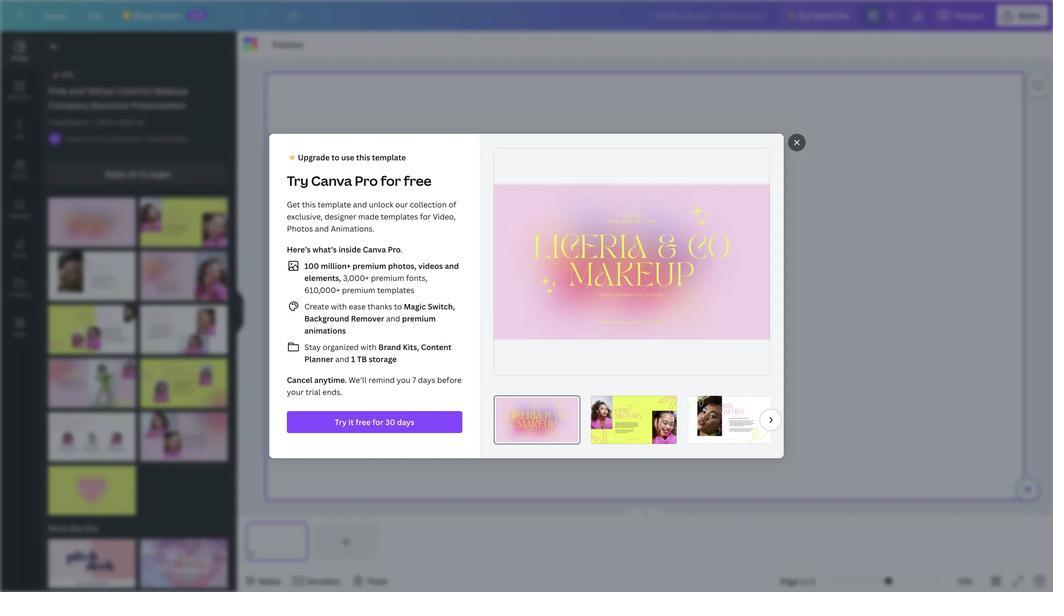 Task type: vqa. For each thing, say whether or not it's contained in the screenshot.
the pages on the top left
yes



Task type: locate. For each thing, give the bounding box(es) containing it.
2 horizontal spatial 1
[[811, 576, 815, 587]]

and inside 100 million+ premium photos, videos and elements,
[[445, 261, 459, 271]]

presentation down company
[[48, 118, 89, 127]]

all
[[129, 169, 138, 179]]

free up collection
[[404, 172, 432, 190]]

2 horizontal spatial canva
[[812, 10, 835, 21]]

1 vertical spatial magic
[[404, 302, 426, 312]]

0 horizontal spatial to
[[332, 152, 340, 163]]

videos
[[418, 261, 443, 271]]

days inside we'll remind you 7 days before your trial ends.
[[418, 375, 436, 385]]

0 vertical spatial templates
[[381, 212, 418, 222]]

our
[[396, 199, 408, 210]]

1 vertical spatial brand
[[379, 342, 401, 353]]

1 vertical spatial pro
[[355, 172, 378, 190]]

template up try canva pro for free
[[372, 152, 406, 163]]

b.
[[135, 134, 141, 143]]

upgrade to use this template
[[298, 152, 406, 163]]

brand up uploads "button"
[[12, 172, 28, 180]]

0 horizontal spatial magic
[[133, 10, 156, 21]]

storage
[[369, 354, 397, 365]]

this up exclusive,
[[302, 199, 316, 210]]

here's
[[287, 244, 311, 255]]

1 horizontal spatial this
[[302, 199, 316, 210]]

apply all 11 pages
[[105, 169, 171, 179]]

0 vertical spatial free
[[404, 172, 432, 190]]

0 vertical spatial brand
[[12, 172, 28, 180]]

2 vertical spatial for
[[373, 417, 384, 428]]

premium up 3,000+
[[353, 261, 386, 271]]

1 horizontal spatial presentation
[[131, 99, 186, 111]]

0 vertical spatial try
[[798, 10, 810, 21]]

pink and yellow colorful makeup company business presentation image
[[494, 184, 770, 340], [48, 198, 136, 247], [140, 198, 228, 247], [48, 252, 136, 301], [140, 252, 228, 301], [48, 305, 136, 355], [140, 305, 228, 355], [48, 359, 136, 408], [140, 359, 228, 408], [48, 413, 136, 462], [140, 413, 228, 462], [48, 466, 136, 515]]

templates down our on the top
[[381, 212, 418, 222]]

and inside pink and yellow colorful makeup company business presentation
[[69, 85, 85, 97]]

1 horizontal spatial 1
[[801, 576, 805, 587]]

canva
[[812, 10, 835, 21], [311, 172, 352, 190], [363, 244, 386, 255]]

for down collection
[[420, 212, 431, 222]]

1 horizontal spatial free
[[404, 172, 432, 190]]

get
[[287, 199, 300, 210]]

timer
[[367, 576, 388, 587]]

template inside the get this template and unlock our collection of exclusive, designer made templates for video, photos and animations.
[[318, 199, 351, 210]]

presentation
[[131, 99, 186, 111], [48, 118, 89, 127]]

pro inside try canva pro button
[[837, 10, 850, 21]]

0 vertical spatial for
[[381, 172, 401, 190]]

new
[[190, 12, 204, 19]]

brand inside brand kits, content planner
[[379, 342, 401, 353]]

switch
[[157, 10, 183, 21]]

brand button
[[0, 150, 40, 189]]

with up background
[[331, 302, 347, 312]]

1 vertical spatial for
[[420, 212, 431, 222]]

design
[[11, 54, 29, 61], [167, 134, 188, 143]]

like
[[70, 523, 83, 534]]

for
[[381, 172, 401, 190], [420, 212, 431, 222], [373, 417, 384, 428]]

your
[[287, 387, 304, 398]]

pages
[[149, 169, 171, 179]]

apps
[[13, 330, 27, 338]]

templates up thanks
[[377, 285, 415, 296]]

list
[[287, 260, 463, 365]]

try inside try canva pro button
[[798, 10, 810, 21]]

and up company
[[69, 85, 85, 97]]

template up designer
[[318, 199, 351, 210]]

0 vertical spatial presentation
[[131, 99, 186, 111]]

1 vertical spatial try
[[287, 172, 309, 190]]

1 horizontal spatial brand
[[379, 342, 401, 353]]

and down thanks
[[385, 314, 402, 324]]

1
[[351, 354, 355, 365], [801, 576, 805, 587], [811, 576, 815, 587]]

for inside "button"
[[373, 417, 384, 428]]

1 vertical spatial days
[[397, 417, 415, 428]]

magic for switch
[[133, 10, 156, 21]]

Page title text field
[[258, 549, 263, 560]]

to left use
[[332, 152, 340, 163]]

design button
[[0, 31, 40, 71]]

this
[[356, 152, 370, 163], [302, 199, 316, 210], [84, 523, 98, 534]]

projects button
[[0, 268, 40, 308]]

this right use
[[356, 152, 370, 163]]

colorful
[[117, 85, 152, 97]]

1 vertical spatial canva
[[311, 172, 352, 190]]

kits,
[[403, 342, 419, 353]]

free
[[404, 172, 432, 190], [356, 417, 371, 428]]

2 horizontal spatial this
[[356, 152, 370, 163]]

1 left tb
[[351, 354, 355, 365]]

magic left 'switch,'
[[404, 302, 426, 312]]

try canva pro for free
[[287, 172, 432, 190]]

1 vertical spatial presentation
[[48, 118, 89, 127]]

magic inside main menu bar
[[133, 10, 156, 21]]

with up and 1 tb storage
[[361, 342, 377, 353]]

try inside try it free for 30 days "button"
[[335, 417, 347, 428]]

canva inside button
[[812, 10, 835, 21]]

0 horizontal spatial 1
[[351, 354, 355, 365]]

pink purple business solution pitch deck presentation group
[[48, 540, 136, 589]]

2 vertical spatial this
[[84, 523, 98, 534]]

premium down photos,
[[371, 273, 404, 283]]

design right salsal
[[167, 134, 188, 143]]

and
[[69, 85, 85, 97], [353, 199, 367, 210], [315, 224, 329, 234], [445, 261, 459, 271], [385, 314, 402, 324], [335, 354, 349, 365]]

0 horizontal spatial free
[[356, 417, 371, 428]]

1 horizontal spatial canva
[[363, 244, 386, 255]]

0 horizontal spatial presentation
[[48, 118, 89, 127]]

and right videos
[[445, 261, 459, 271]]

tb
[[357, 354, 367, 365]]

magic switch, background remover
[[305, 302, 455, 324]]

1 vertical spatial this
[[302, 199, 316, 210]]

premium down 3,000+
[[342, 285, 375, 296]]

magic for switch,
[[404, 302, 426, 312]]

2 horizontal spatial try
[[798, 10, 810, 21]]

salbine b. | salsal design element
[[48, 132, 61, 145]]

610,000+
[[305, 285, 340, 296]]

it
[[349, 417, 354, 428]]

brand for brand kits, content planner
[[379, 342, 401, 353]]

design inside button
[[11, 54, 29, 61]]

organized
[[323, 342, 359, 353]]

more like this
[[48, 523, 98, 534]]

1 image
[[591, 396, 677, 444]]

premium inside 100 million+ premium photos, videos and elements,
[[353, 261, 386, 271]]

templates inside the get this template and unlock our collection of exclusive, designer made templates for video, photos and animations.
[[381, 212, 418, 222]]

1 vertical spatial design
[[167, 134, 188, 143]]

0 horizontal spatial canva
[[311, 172, 352, 190]]

design up 'elements' button
[[11, 54, 29, 61]]

presentation down the makeup
[[131, 99, 186, 111]]

1 left /
[[801, 576, 805, 587]]

brand kits, content planner
[[305, 342, 452, 365]]

timer button
[[349, 573, 393, 590]]

1 horizontal spatial pro
[[837, 10, 850, 21]]

magic left switch
[[133, 10, 156, 21]]

this right like
[[84, 523, 98, 534]]

0 horizontal spatial pro
[[355, 172, 378, 190]]

to
[[332, 152, 340, 163], [394, 302, 402, 312]]

days inside try it free for 30 days "button"
[[397, 417, 415, 428]]

for left '30'
[[373, 417, 384, 428]]

0 image
[[494, 396, 580, 444]]

uploads
[[9, 212, 31, 219]]

1 horizontal spatial to
[[394, 302, 402, 312]]

and 1 tb storage
[[334, 354, 397, 365]]

1 right /
[[811, 576, 815, 587]]

pink
[[48, 85, 67, 97]]

we'll
[[349, 375, 367, 385]]

1 vertical spatial template
[[318, 199, 351, 210]]

0 vertical spatial template
[[372, 152, 406, 163]]

0 horizontal spatial days
[[397, 417, 415, 428]]

background
[[305, 314, 349, 324]]

0 vertical spatial design
[[11, 54, 29, 61]]

1 vertical spatial templates
[[377, 285, 415, 296]]

premium
[[353, 261, 386, 271], [371, 273, 404, 283], [342, 285, 375, 296], [402, 314, 436, 324]]

/
[[806, 576, 810, 587]]

draw button
[[0, 229, 40, 268]]

0 horizontal spatial design
[[11, 54, 29, 61]]

1 horizontal spatial design
[[167, 134, 188, 143]]

1 horizontal spatial try
[[335, 417, 347, 428]]

elements
[[7, 93, 32, 101]]

fonts,
[[406, 273, 428, 283]]

0 vertical spatial to
[[332, 152, 340, 163]]

pro for try canva pro for free
[[355, 172, 378, 190]]

0 vertical spatial with
[[331, 302, 347, 312]]

2 vertical spatial try
[[335, 417, 347, 428]]

brand inside button
[[12, 172, 28, 180]]

0 horizontal spatial template
[[318, 199, 351, 210]]

1 vertical spatial with
[[361, 342, 377, 353]]

view more by salbine b. | salsal design button
[[66, 133, 188, 144]]

100
[[305, 261, 319, 271]]

0 vertical spatial days
[[418, 375, 436, 385]]

animations
[[305, 326, 346, 336]]

0 horizontal spatial this
[[84, 523, 98, 534]]

1 vertical spatial free
[[356, 417, 371, 428]]

brand for brand
[[12, 172, 28, 180]]

try for try canva pro for free
[[287, 172, 309, 190]]

collection
[[410, 199, 447, 210]]

brand up storage at the left of the page
[[379, 342, 401, 353]]

we'll remind you 7 days before your trial ends.
[[287, 375, 462, 398]]

text button
[[0, 110, 40, 150]]

home link
[[35, 4, 75, 26]]

magic inside magic switch, background remover
[[404, 302, 426, 312]]

0 vertical spatial pro
[[837, 10, 850, 21]]

main menu bar
[[0, 0, 1054, 31]]

templates inside 3,000+ premium fonts, 610,000+ premium templates
[[377, 285, 415, 296]]

magic
[[133, 10, 156, 21], [404, 302, 426, 312]]

premium down 'switch,'
[[402, 314, 436, 324]]

this inside the get this template and unlock our collection of exclusive, designer made templates for video, photos and animations.
[[302, 199, 316, 210]]

30
[[385, 417, 395, 428]]

to right thanks
[[394, 302, 402, 312]]

2 image
[[688, 396, 774, 444]]

templates
[[381, 212, 418, 222], [377, 285, 415, 296]]

0 horizontal spatial try
[[287, 172, 309, 190]]

brand
[[12, 172, 28, 180], [379, 342, 401, 353]]

days right 7
[[418, 375, 436, 385]]

days right '30'
[[397, 417, 415, 428]]

remind
[[369, 375, 395, 385]]

pro for try canva pro
[[837, 10, 850, 21]]

free right it
[[356, 417, 371, 428]]

0 vertical spatial canva
[[812, 10, 835, 21]]

0 vertical spatial magic
[[133, 10, 156, 21]]

0 horizontal spatial brand
[[12, 172, 28, 180]]

1 horizontal spatial magic
[[404, 302, 426, 312]]

3,000+ premium fonts, 610,000+ premium templates
[[305, 273, 428, 296]]

for up unlock
[[381, 172, 401, 190]]

for for 30
[[373, 417, 384, 428]]

content
[[421, 342, 452, 353]]

try it free for 30 days button
[[287, 412, 463, 434]]

company
[[48, 99, 89, 111]]

1 horizontal spatial days
[[418, 375, 436, 385]]



Task type: describe. For each thing, give the bounding box(es) containing it.
7
[[413, 375, 416, 385]]

and up made
[[353, 199, 367, 210]]

free inside "button"
[[356, 417, 371, 428]]

trial
[[306, 387, 321, 398]]

planner
[[305, 354, 334, 365]]

px
[[136, 118, 144, 127]]

create with ease thanks to
[[305, 302, 404, 312]]

canva assistant image
[[1022, 483, 1035, 497]]

you
[[397, 375, 411, 385]]

projects
[[9, 291, 31, 298]]

1 horizontal spatial with
[[361, 342, 377, 353]]

of
[[449, 199, 457, 210]]

cancel
[[287, 375, 313, 385]]

hide pages image
[[619, 508, 672, 517]]

duration
[[308, 576, 341, 587]]

try for try canva pro
[[798, 10, 810, 21]]

exclusive,
[[287, 212, 323, 222]]

remover
[[351, 314, 385, 324]]

salbine
[[110, 134, 134, 143]]

canva for try canva pro for free
[[311, 172, 352, 190]]

duration button
[[290, 573, 345, 590]]

inside
[[339, 244, 361, 255]]

animations.
[[331, 224, 375, 234]]

1 for tb
[[351, 354, 355, 365]]

uploads button
[[0, 189, 40, 229]]

list containing 100 million+ premium photos, videos and elements,
[[287, 260, 463, 365]]

premium animations
[[305, 314, 436, 336]]

makeup
[[154, 85, 188, 97]]

presentation inside pink and yellow colorful makeup company business presentation
[[131, 99, 186, 111]]

upgrade
[[298, 152, 330, 163]]

hide image
[[237, 286, 244, 338]]

salsal
[[147, 134, 165, 143]]

apps button
[[0, 308, 40, 347]]

try it free for 30 days
[[335, 417, 415, 428]]

3,000+
[[343, 273, 369, 283]]

before
[[437, 375, 462, 385]]

stay organized with
[[305, 342, 379, 353]]

for for free
[[381, 172, 401, 190]]

switch,
[[428, 302, 455, 312]]

designer
[[325, 212, 357, 222]]

1 vertical spatial to
[[394, 302, 402, 312]]

million+
[[321, 261, 351, 271]]

0 vertical spatial this
[[356, 152, 370, 163]]

Design title text field
[[645, 4, 775, 26]]

what's
[[313, 244, 337, 255]]

by
[[101, 134, 109, 143]]

business
[[91, 99, 129, 111]]

1 horizontal spatial template
[[372, 152, 406, 163]]

elements button
[[0, 71, 40, 110]]

anytime.
[[314, 375, 347, 385]]

more
[[48, 523, 68, 534]]

0 horizontal spatial with
[[331, 302, 347, 312]]

and down exclusive,
[[315, 224, 329, 234]]

home
[[44, 10, 66, 21]]

here's what's inside canva pro.
[[287, 244, 403, 255]]

made
[[358, 212, 379, 222]]

try canva pro button
[[780, 4, 858, 26]]

x
[[113, 118, 117, 127]]

pink purple yellow trendy y2k glam creative presentation group
[[140, 540, 228, 589]]

2 vertical spatial canva
[[363, 244, 386, 255]]

pro
[[61, 71, 74, 79]]

create
[[305, 302, 329, 312]]

canva for try canva pro
[[812, 10, 835, 21]]

salbine b. | salsal design image
[[48, 132, 61, 145]]

1080
[[118, 118, 135, 127]]

ends.
[[323, 387, 342, 398]]

notes
[[259, 576, 281, 587]]

1 for /
[[801, 576, 805, 587]]

try for try it free for 30 days
[[335, 417, 347, 428]]

video,
[[433, 212, 456, 222]]

get this template and unlock our collection of exclusive, designer made templates for video, photos and animations.
[[287, 199, 457, 234]]

use
[[341, 152, 355, 163]]

magic switch
[[133, 10, 183, 21]]

apply
[[105, 169, 127, 179]]

design inside "button"
[[167, 134, 188, 143]]

premium inside premium animations
[[402, 314, 436, 324]]

page 1 image
[[246, 525, 308, 560]]

pro.
[[388, 244, 403, 255]]

draw
[[13, 251, 27, 259]]

page
[[781, 576, 799, 587]]

pink and yellow colorful makeup company business presentation
[[48, 85, 188, 111]]

|
[[143, 134, 145, 143]]

notes button
[[241, 573, 286, 590]]

elements,
[[305, 273, 341, 283]]

more
[[82, 134, 99, 143]]

photos
[[287, 224, 313, 234]]

side panel tab list
[[0, 31, 40, 347]]

thanks
[[368, 302, 392, 312]]

stay
[[305, 342, 321, 353]]

view more by salbine b. | salsal design
[[66, 134, 188, 143]]

100 million+ premium photos, videos and elements,
[[305, 261, 459, 283]]

photos,
[[388, 261, 417, 271]]

for inside the get this template and unlock our collection of exclusive, designer made templates for video, photos and animations.
[[420, 212, 431, 222]]

apply all 11 pages button
[[48, 163, 228, 185]]

yellow
[[87, 85, 115, 97]]

and down stay organized with
[[335, 354, 349, 365]]

page 1 / 1
[[781, 576, 815, 587]]

11
[[139, 169, 148, 179]]



